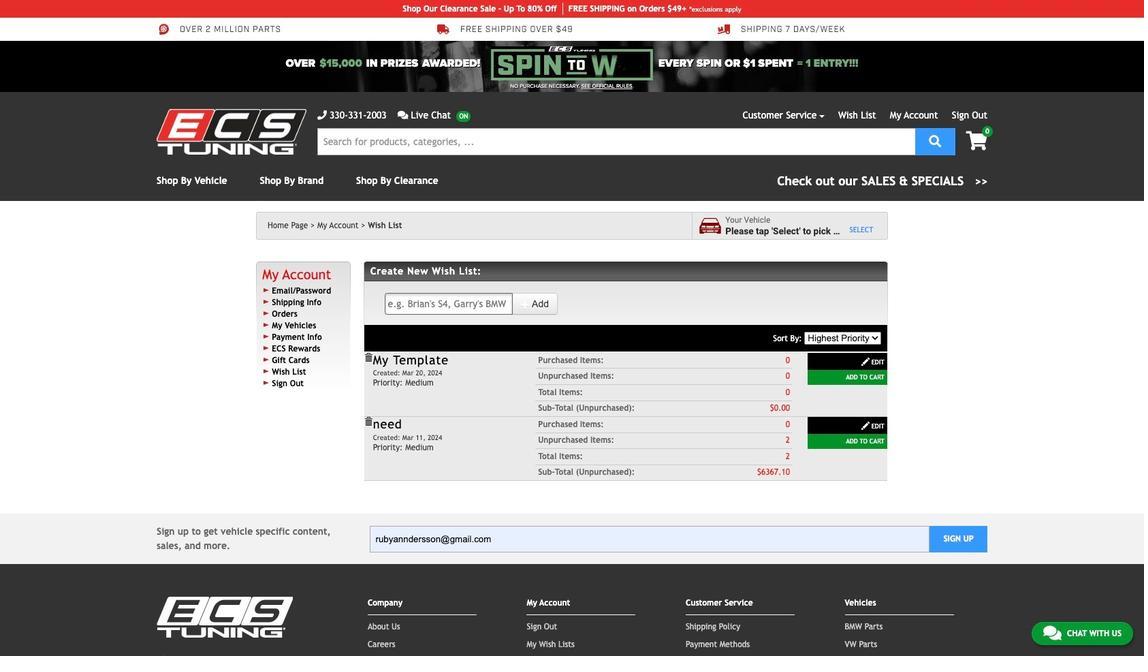 Task type: locate. For each thing, give the bounding box(es) containing it.
1 vertical spatial ecs tuning image
[[157, 597, 293, 638]]

phone image
[[318, 110, 327, 120]]

0 vertical spatial ecs tuning image
[[157, 109, 307, 155]]

white image
[[861, 357, 871, 367], [861, 421, 871, 431]]

ecs tuning image
[[157, 109, 307, 155], [157, 597, 293, 638]]

1 ecs tuning image from the top
[[157, 109, 307, 155]]

white image for delete icon
[[861, 357, 871, 367]]

1 white image from the top
[[861, 357, 871, 367]]

Search text field
[[318, 128, 916, 155]]

ecs tuning 'spin to win' contest logo image
[[491, 46, 653, 80]]

2 ecs tuning image from the top
[[157, 597, 293, 638]]

1 vertical spatial white image
[[861, 421, 871, 431]]

white image for delete image
[[861, 421, 871, 431]]

2 white image from the top
[[861, 421, 871, 431]]

0 vertical spatial white image
[[861, 357, 871, 367]]



Task type: vqa. For each thing, say whether or not it's contained in the screenshot.
the Liqui Moly MolyGen - Oil Service Kit Includes Hengst filter, drain plug, and Liqui Moly oil with MolyGen technology
no



Task type: describe. For each thing, give the bounding box(es) containing it.
delete image
[[364, 417, 373, 427]]

shopping cart image
[[967, 132, 988, 151]]

comments image
[[398, 110, 408, 120]]

Email email field
[[370, 526, 930, 552]]

delete image
[[364, 353, 373, 362]]

e.g. Brian's S4, Garry's BMW E92...etc text field
[[385, 293, 513, 315]]

comments image
[[1044, 625, 1062, 641]]

white image
[[521, 300, 530, 309]]

search image
[[930, 135, 942, 147]]



